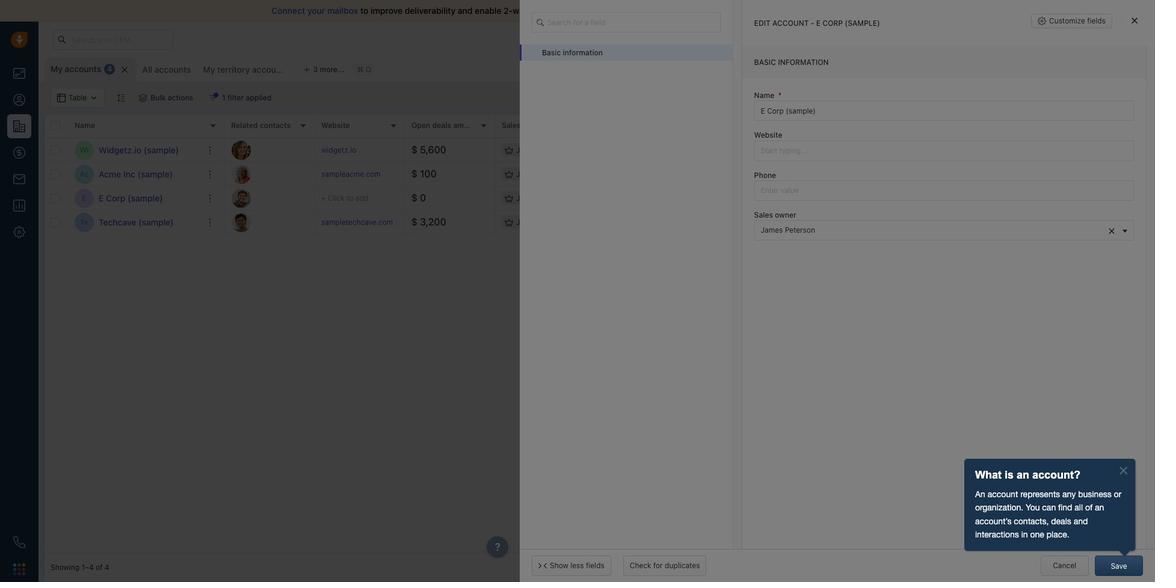 Task type: vqa. For each thing, say whether or not it's contained in the screenshot.
top in
no



Task type: describe. For each thing, give the bounding box(es) containing it.
19266343001
[[773, 168, 820, 177]]

james peterson for $ 3,200
[[516, 218, 571, 227]]

sync
[[531, 5, 549, 16]]

1 horizontal spatial of
[[551, 5, 559, 16]]

e corp (sample) link
[[99, 192, 163, 204]]

1 your from the left
[[307, 5, 325, 16]]

name for name
[[75, 121, 95, 130]]

for
[[653, 561, 663, 570]]

sales inside grid
[[502, 121, 521, 130]]

3,200
[[420, 217, 446, 227]]

owner inside grid
[[523, 121, 545, 130]]

save button
[[1095, 556, 1143, 576]]

fields inside button
[[586, 561, 605, 570]]

$ 3,200
[[412, 217, 446, 227]]

press space to select this row. row containing acme inc (sample)
[[45, 162, 225, 187]]

show less fields button
[[532, 556, 611, 576]]

amount
[[453, 121, 480, 130]]

sampletechcave.com
[[321, 218, 393, 227]]

name *
[[754, 91, 782, 100]]

acme
[[99, 169, 121, 179]]

Website url field
[[754, 141, 1134, 161]]

james for 100
[[516, 170, 538, 179]]

accounts for all
[[155, 64, 191, 75]]

cancel button
[[1041, 556, 1089, 576]]

$ 100
[[412, 169, 437, 179]]

show
[[550, 561, 568, 570]]

less
[[571, 561, 584, 570]]

container_wx8msf4aqz5i3rn1 image inside 1 filter applied button
[[209, 94, 217, 102]]

cancel
[[1053, 561, 1076, 570]]

1 horizontal spatial to
[[360, 5, 368, 16]]

1 horizontal spatial owner
[[775, 210, 796, 219]]

connect your mailbox to improve deliverability and enable 2-way sync of email conversations. import all your sales data
[[272, 5, 746, 16]]

2 horizontal spatial e
[[816, 19, 821, 28]]

edit
[[754, 19, 771, 28]]

phone image
[[13, 537, 25, 549]]

container_wx8msf4aqz5i3rn1 image for $ 5,600
[[505, 146, 513, 154]]

techcave
[[99, 217, 136, 227]]

⌘ o
[[357, 65, 371, 74]]

press space to select this row. row containing $ 3,200
[[225, 211, 1149, 235]]

19266343001 link
[[773, 168, 820, 181]]

my accounts 4
[[51, 64, 112, 74]]

-
[[811, 19, 814, 28]]

4 inside my accounts 4
[[107, 65, 112, 74]]

0 horizontal spatial add
[[356, 194, 368, 203]]

(sample) up the acme inc (sample) at the top left of the page
[[144, 145, 179, 155]]

1 filter applied button
[[201, 88, 279, 108]]

all
[[674, 5, 683, 16]]

techcave (sample) link
[[99, 216, 174, 228]]

ac
[[80, 170, 89, 179]]

1 horizontal spatial add
[[807, 192, 820, 201]]

connect
[[272, 5, 305, 16]]

widgetz.io
[[99, 145, 141, 155]]

bulk actions
[[151, 93, 193, 102]]

customize fields button
[[1031, 14, 1112, 28]]

way
[[513, 5, 528, 16]]

bulk actions button
[[131, 88, 201, 108]]

peterson for $ 100
[[540, 170, 571, 179]]

container_wx8msf4aqz5i3rn1 image inside bulk actions button
[[139, 94, 148, 102]]

all
[[142, 64, 152, 75]]

deliverability
[[405, 5, 456, 16]]

hotspot (open by clicking or pressing space/enter) alert dialog
[[963, 459, 1137, 562]]

peterson for $ 3,200
[[540, 218, 571, 227]]

3 more...
[[313, 65, 344, 74]]

my for my territory accounts
[[203, 64, 215, 75]]

related contacts
[[231, 121, 291, 130]]

(sample) down "acme inc (sample)" link
[[128, 193, 163, 203]]

0 horizontal spatial + click to add
[[321, 194, 368, 203]]

improve
[[371, 5, 403, 16]]

$ 0
[[412, 193, 426, 203]]

james peterson for $ 5,600
[[516, 146, 571, 155]]

james peterson inside button
[[761, 226, 815, 235]]

(sample) right -
[[845, 19, 880, 28]]

showing 1–4 of 4
[[51, 563, 109, 572]]

name row
[[45, 114, 225, 138]]

j image for $ 0
[[232, 189, 251, 208]]

duplicates
[[665, 561, 700, 570]]

1 vertical spatial phone
[[754, 171, 776, 180]]

name for name *
[[754, 91, 774, 100]]

import
[[646, 5, 672, 16]]

row group containing widgetz.io (sample)
[[45, 138, 225, 235]]

deals
[[432, 121, 451, 130]]

1 filter applied
[[222, 93, 272, 102]]

show less fields
[[550, 561, 605, 570]]

widgetz.io (sample) link
[[99, 144, 179, 156]]

sampletechcave.com link
[[321, 218, 393, 227]]

3 more... button
[[296, 61, 351, 78]]

information
[[778, 58, 829, 67]]

⌘
[[357, 65, 364, 74]]

email
[[562, 5, 583, 16]]

Start typing... text field
[[754, 101, 1134, 121]]

2 horizontal spatial to
[[798, 192, 805, 201]]

inc
[[123, 169, 135, 179]]

$ 5,600
[[412, 144, 446, 155]]

corp inside grid
[[106, 193, 125, 203]]

james peterson for $ 100
[[516, 170, 571, 179]]

applied
[[246, 93, 272, 102]]

l image
[[232, 165, 251, 184]]

my territory accounts
[[203, 64, 289, 75]]

all accounts
[[142, 64, 191, 75]]

s image
[[232, 213, 251, 232]]

e for e corp (sample)
[[99, 193, 104, 203]]

peterson for $ 0
[[540, 194, 571, 203]]

100
[[420, 169, 437, 179]]

(sample) down e corp (sample) link
[[138, 217, 174, 227]]

basic information
[[754, 58, 829, 67]]

edit account - e corp (sample)
[[754, 19, 880, 28]]

press space to select this row. row containing $ 5,600
[[225, 138, 1149, 162]]

actions
[[168, 93, 193, 102]]

1 vertical spatial 4
[[105, 563, 109, 572]]

*
[[778, 91, 782, 100]]

1 horizontal spatial sales owner
[[754, 210, 796, 219]]

1 horizontal spatial +
[[773, 192, 777, 201]]

e corp (sample)
[[99, 193, 163, 203]]



Task type: locate. For each thing, give the bounding box(es) containing it.
$ for $ 0
[[412, 193, 418, 203]]

sales owner right amount
[[502, 121, 545, 130]]

james for 0
[[516, 194, 538, 203]]

container_wx8msf4aqz5i3rn1 image
[[505, 146, 513, 154], [505, 170, 513, 178]]

2-
[[504, 5, 513, 16]]

+
[[773, 192, 777, 201], [321, 194, 326, 203]]

None search field
[[532, 12, 721, 32]]

0 vertical spatial j image
[[232, 140, 251, 160]]

james for 5,600
[[516, 146, 538, 155]]

sales down 19266343001 link
[[754, 210, 773, 219]]

mailbox
[[327, 5, 358, 16]]

0 horizontal spatial owner
[[523, 121, 545, 130]]

fields right customize
[[1087, 16, 1106, 25]]

1 horizontal spatial + click to add
[[773, 192, 820, 201]]

sales owner down 19266343001 link
[[754, 210, 796, 219]]

open deals amount
[[412, 121, 480, 130]]

my territory accounts button
[[197, 58, 293, 82], [203, 64, 289, 75]]

te
[[80, 218, 88, 227]]

more...
[[320, 65, 344, 74]]

container_wx8msf4aqz5i3rn1 image
[[139, 94, 148, 102], [209, 94, 217, 102], [505, 194, 513, 202], [505, 218, 513, 227]]

add up sampletechcave.com link
[[356, 194, 368, 203]]

0 vertical spatial corp
[[823, 19, 843, 28]]

widgetz.io link
[[321, 146, 356, 155]]

enable
[[475, 5, 501, 16]]

5,600
[[420, 144, 446, 155]]

0 horizontal spatial accounts
[[65, 64, 101, 74]]

press space to select this row. row containing techcave (sample)
[[45, 211, 225, 235]]

press space to select this row. row containing widgetz.io (sample)
[[45, 138, 225, 162]]

+ click to add down 19266343001 link
[[773, 192, 820, 201]]

customize fields
[[1049, 16, 1106, 25]]

0 horizontal spatial your
[[307, 5, 325, 16]]

check for duplicates
[[630, 561, 700, 570]]

1 vertical spatial fields
[[586, 561, 605, 570]]

row group
[[45, 138, 225, 235], [225, 138, 1149, 235]]

and
[[458, 5, 473, 16]]

2 row group from the left
[[225, 138, 1149, 235]]

accounts
[[65, 64, 101, 74], [155, 64, 191, 75], [252, 64, 289, 75]]

fields
[[1087, 16, 1106, 25], [586, 561, 605, 570]]

basic
[[754, 58, 776, 67]]

0 horizontal spatial my
[[51, 64, 63, 74]]

5036153947
[[773, 144, 816, 153]]

click down 19266343001 link
[[779, 192, 796, 201]]

0 vertical spatial 4
[[107, 65, 112, 74]]

phone up '5036153947'
[[773, 121, 795, 130]]

your right the all
[[685, 5, 703, 16]]

1 j image from the top
[[232, 140, 251, 160]]

j image
[[232, 140, 251, 160], [232, 189, 251, 208]]

$ left 100
[[412, 169, 418, 179]]

1 vertical spatial j image
[[232, 189, 251, 208]]

j image down "l" icon
[[232, 189, 251, 208]]

check for duplicates button
[[623, 556, 707, 576]]

sampleacme.com
[[321, 170, 381, 179]]

freshworks switcher image
[[13, 564, 25, 576]]

territory
[[217, 64, 250, 75]]

+ down sampleacme.com link in the left top of the page
[[321, 194, 326, 203]]

wi
[[80, 146, 89, 155]]

phone
[[773, 121, 795, 130], [754, 171, 776, 180]]

(sample)
[[845, 19, 880, 28], [144, 145, 179, 155], [138, 169, 173, 179], [128, 193, 163, 203], [138, 217, 174, 227]]

close image
[[1132, 17, 1138, 24]]

1 horizontal spatial e
[[99, 193, 104, 203]]

$ left 5,600
[[412, 144, 418, 155]]

dialog containing customize fields
[[520, 0, 1155, 582]]

0 vertical spatial of
[[551, 5, 559, 16]]

sales owner
[[502, 121, 545, 130], [754, 210, 796, 219]]

conversations.
[[585, 5, 643, 16]]

1 vertical spatial name
[[75, 121, 95, 130]]

$ left 0
[[412, 193, 418, 203]]

1 vertical spatial sales owner
[[754, 210, 796, 219]]

container_wx8msf4aqz5i3rn1 image for $ 100
[[505, 170, 513, 178]]

+ click to add down sampleacme.com link in the left top of the page
[[321, 194, 368, 203]]

Phone text field
[[754, 180, 1134, 201]]

4 down search your crm... text box
[[107, 65, 112, 74]]

of right 1–4
[[96, 563, 103, 572]]

1 horizontal spatial my
[[203, 64, 215, 75]]

19266520001 link
[[773, 216, 820, 229]]

(sample) right inc
[[138, 169, 173, 179]]

2 container_wx8msf4aqz5i3rn1 image from the top
[[505, 170, 513, 178]]

accounts up applied
[[252, 64, 289, 75]]

3
[[313, 65, 318, 74]]

add down 19266343001 link
[[807, 192, 820, 201]]

19266520001
[[773, 217, 820, 226]]

0 horizontal spatial e
[[82, 194, 86, 203]]

sales owner inside grid
[[502, 121, 545, 130]]

james for 3,200
[[516, 218, 538, 227]]

press space to select this row. row containing e corp (sample)
[[45, 187, 225, 211]]

4 $ from the top
[[412, 217, 418, 227]]

connect your mailbox link
[[272, 5, 360, 16]]

widgetz.io (sample)
[[99, 145, 179, 155]]

account
[[773, 19, 809, 28]]

my
[[51, 64, 63, 74], [203, 64, 215, 75]]

1 horizontal spatial fields
[[1087, 16, 1106, 25]]

name left *
[[754, 91, 774, 100]]

website for name
[[754, 131, 782, 140]]

to
[[360, 5, 368, 16], [798, 192, 805, 201], [347, 194, 353, 203]]

import all your sales data link
[[646, 5, 748, 16]]

dialog
[[520, 0, 1155, 582]]

of
[[551, 5, 559, 16], [96, 563, 103, 572]]

1 horizontal spatial name
[[754, 91, 774, 100]]

0 horizontal spatial of
[[96, 563, 103, 572]]

press space to select this row. row containing $ 100
[[225, 162, 1149, 187]]

data
[[728, 5, 746, 16]]

0 horizontal spatial name
[[75, 121, 95, 130]]

of right sync
[[551, 5, 559, 16]]

0 horizontal spatial +
[[321, 194, 326, 203]]

1 horizontal spatial website
[[754, 131, 782, 140]]

sales right amount
[[502, 121, 521, 130]]

my accounts link
[[51, 63, 101, 75]]

click down sampleacme.com link in the left top of the page
[[328, 194, 345, 203]]

$ left 3,200
[[412, 217, 418, 227]]

website inside grid
[[321, 121, 350, 130]]

1 horizontal spatial your
[[685, 5, 703, 16]]

0 vertical spatial container_wx8msf4aqz5i3rn1 image
[[505, 146, 513, 154]]

+ down 19266343001 link
[[773, 192, 777, 201]]

bulk
[[151, 93, 166, 102]]

1 vertical spatial corp
[[106, 193, 125, 203]]

1 horizontal spatial click
[[779, 192, 796, 201]]

peterson inside button
[[785, 226, 815, 235]]

4 right 1–4
[[105, 563, 109, 572]]

james peterson button
[[754, 220, 1134, 241]]

accounts for my
[[65, 64, 101, 74]]

o
[[366, 65, 371, 74]]

1 $ from the top
[[412, 144, 418, 155]]

j image for $ 5,600
[[232, 140, 251, 160]]

1 row group from the left
[[45, 138, 225, 235]]

1 vertical spatial container_wx8msf4aqz5i3rn1 image
[[505, 170, 513, 178]]

$ for $ 100
[[412, 169, 418, 179]]

1 vertical spatial website
[[754, 131, 782, 140]]

acme inc (sample)
[[99, 169, 173, 179]]

to right mailbox
[[360, 5, 368, 16]]

0 horizontal spatial sales
[[502, 121, 521, 130]]

cell
[[586, 138, 676, 162], [857, 138, 1149, 162], [586, 162, 676, 186], [857, 162, 1149, 186], [586, 187, 676, 210], [857, 187, 1149, 210], [586, 211, 676, 234], [857, 211, 1149, 234]]

widgetz.io
[[321, 146, 356, 155]]

phone element
[[7, 531, 31, 555]]

name inside name row
[[75, 121, 95, 130]]

website
[[321, 121, 350, 130], [754, 131, 782, 140]]

0 horizontal spatial fields
[[586, 561, 605, 570]]

2 your from the left
[[685, 5, 703, 16]]

your left mailbox
[[307, 5, 325, 16]]

website for related contacts
[[321, 121, 350, 130]]

0 horizontal spatial website
[[321, 121, 350, 130]]

0 horizontal spatial to
[[347, 194, 353, 203]]

0 vertical spatial phone
[[773, 121, 795, 130]]

contacts
[[260, 121, 291, 130]]

peterson for $ 5,600
[[540, 146, 571, 155]]

0 vertical spatial name
[[754, 91, 774, 100]]

press space to select this row. row containing $ 0
[[225, 187, 1149, 211]]

fields inside button
[[1087, 16, 1106, 25]]

+ click to add
[[773, 192, 820, 201], [321, 194, 368, 203]]

0 vertical spatial fields
[[1087, 16, 1106, 25]]

to down sampleacme.com link in the left top of the page
[[347, 194, 353, 203]]

phone down 5036153947 link
[[754, 171, 776, 180]]

james peterson for $ 0
[[516, 194, 571, 203]]

0 vertical spatial sales owner
[[502, 121, 545, 130]]

0 horizontal spatial corp
[[106, 193, 125, 203]]

1 horizontal spatial corp
[[823, 19, 843, 28]]

james inside button
[[761, 226, 783, 235]]

add
[[807, 192, 820, 201], [356, 194, 368, 203]]

my for my accounts 4
[[51, 64, 63, 74]]

Search your CRM... text field
[[53, 29, 173, 50]]

name up wi
[[75, 121, 95, 130]]

1 container_wx8msf4aqz5i3rn1 image from the top
[[505, 146, 513, 154]]

2 j image from the top
[[232, 189, 251, 208]]

e for e
[[82, 194, 86, 203]]

peterson
[[540, 146, 571, 155], [540, 170, 571, 179], [540, 194, 571, 203], [540, 218, 571, 227], [785, 226, 815, 235]]

save
[[1111, 562, 1127, 571]]

0 horizontal spatial click
[[328, 194, 345, 203]]

click
[[779, 192, 796, 201], [328, 194, 345, 203]]

grid
[[45, 113, 1149, 554]]

filter
[[228, 93, 244, 102]]

2 $ from the top
[[412, 169, 418, 179]]

1 vertical spatial of
[[96, 563, 103, 572]]

0 horizontal spatial sales owner
[[502, 121, 545, 130]]

all accounts button
[[136, 58, 197, 82], [142, 64, 191, 75]]

1
[[222, 93, 226, 102]]

e up te
[[82, 194, 86, 203]]

fields right less
[[586, 561, 605, 570]]

corp up techcave
[[106, 193, 125, 203]]

corp right -
[[823, 19, 843, 28]]

row group containing $ 5,600
[[225, 138, 1149, 235]]

1 horizontal spatial sales
[[754, 210, 773, 219]]

james peterson
[[516, 146, 571, 155], [516, 170, 571, 179], [516, 194, 571, 203], [516, 218, 571, 227], [761, 226, 815, 235]]

open
[[412, 121, 430, 130]]

1 horizontal spatial accounts
[[155, 64, 191, 75]]

1–4
[[82, 563, 94, 572]]

showing
[[51, 563, 80, 572]]

techcave (sample)
[[99, 217, 174, 227]]

website up '5036153947'
[[754, 131, 782, 140]]

3 $ from the top
[[412, 193, 418, 203]]

$ for $ 3,200
[[412, 217, 418, 227]]

check
[[630, 561, 651, 570]]

grid containing $ 5,600
[[45, 113, 1149, 554]]

e down 'acme'
[[99, 193, 104, 203]]

1 vertical spatial sales
[[754, 210, 773, 219]]

1 vertical spatial owner
[[775, 210, 796, 219]]

sampleacme.com link
[[321, 170, 381, 179]]

0 vertical spatial website
[[321, 121, 350, 130]]

5036153947 link
[[773, 144, 816, 157]]

2 horizontal spatial accounts
[[252, 64, 289, 75]]

0 vertical spatial owner
[[523, 121, 545, 130]]

accounts down search your crm... text box
[[65, 64, 101, 74]]

customize
[[1049, 16, 1085, 25]]

0 vertical spatial sales
[[502, 121, 521, 130]]

e right -
[[816, 19, 821, 28]]

0
[[420, 193, 426, 203]]

sales
[[705, 5, 726, 16]]

related
[[231, 121, 258, 130]]

to down 19266343001 link
[[798, 192, 805, 201]]

$ for $ 5,600
[[412, 144, 418, 155]]

j image up "l" icon
[[232, 140, 251, 160]]

website up widgetz.io
[[321, 121, 350, 130]]

press space to select this row. row
[[45, 138, 225, 162], [225, 138, 1149, 162], [45, 162, 225, 187], [225, 162, 1149, 187], [45, 187, 225, 211], [225, 187, 1149, 211], [45, 211, 225, 235], [225, 211, 1149, 235]]

accounts right all
[[155, 64, 191, 75]]



